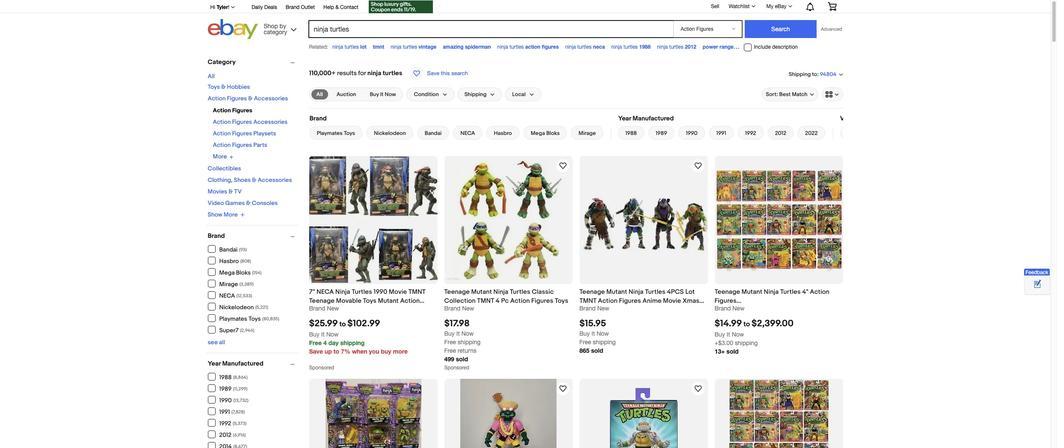 Task type: vqa. For each thing, say whether or not it's contained in the screenshot.
Pakistan,
no



Task type: describe. For each thing, give the bounding box(es) containing it.
mutant for action
[[607, 288, 627, 297]]

figures inside "teenage mutant ninja turtles 4pcs lot tmnt action figures anime movie xmas gift"
[[619, 297, 641, 306]]

show more
[[208, 211, 238, 219]]

0 vertical spatial accessories
[[254, 95, 288, 102]]

now inside $14.99 to $2,399.00 buy it now +$3.00 shipping 13+ sold
[[732, 332, 744, 339]]

4 for $102.99
[[323, 340, 327, 347]]

toys & hobbies link
[[208, 83, 250, 91]]

turtles inside teenage mutant ninja turtles classic collection tmnt 4 pc action figures toys brand new
[[510, 288, 530, 297]]

& left tv
[[229, 188, 233, 195]]

playsets
[[253, 130, 276, 137]]

advanced link
[[817, 21, 842, 38]]

movie inside "teenage mutant ninja turtles 4pcs lot tmnt action figures anime movie xmas gift"
[[663, 297, 681, 306]]

watch teenage mutant ninja turtles - 7" scale action figure - cartoon metalhead image
[[693, 384, 703, 395]]

1988 for 1988 (8,864)
[[219, 374, 232, 381]]

brand inside teenage mutant ninja turtles classic collection tmnt 4 pc action figures toys brand new
[[444, 306, 461, 312]]

it down 110,000 + results for ninja turtles
[[380, 91, 384, 98]]

& right games
[[246, 200, 251, 207]]

action figures & accessories
[[208, 95, 288, 102]]

listing options selector. gallery view selected. image
[[826, 91, 839, 98]]

best
[[780, 91, 791, 98]]

turtles for 1988
[[624, 44, 638, 50]]

(8,864)
[[233, 375, 248, 381]]

outlet
[[301, 4, 315, 10]]

brand outlet link
[[286, 3, 315, 12]]

toys & hobbies
[[208, 83, 250, 91]]

shipping button
[[457, 88, 503, 101]]

(808)
[[240, 259, 251, 264]]

+
[[332, 69, 336, 77]]

buy inside $14.99 to $2,399.00 buy it now +$3.00 shipping 13+ sold
[[715, 332, 725, 339]]

figures up the action figures playsets link
[[232, 119, 252, 126]]

by
[[280, 22, 286, 29]]

7" neca ninja turtles 1990 movie tmnt teenage movable toys mutant action figure image
[[309, 156, 438, 285]]

teenage mutant ninja turtles 4" action figures bebp/rocksteady,leo,raph,mike/don
[[715, 288, 830, 315]]

All selected text field
[[316, 91, 323, 98]]

teenage mutant ninja turtles 4" action figures bebp/rocksteady,leo,raph,mike/don image
[[715, 167, 843, 273]]

teenage mutant ninja turtles classic collection tmnt 4 pc action figures toys brand new
[[444, 288, 568, 312]]

to for $102.99
[[340, 321, 346, 329]]

1991 for 1991
[[717, 130, 726, 137]]

1 horizontal spatial all
[[316, 91, 323, 98]]

action figures accessories link
[[213, 119, 288, 126]]

daily
[[252, 4, 263, 10]]

mega bloks
[[531, 130, 560, 137]]

see all
[[208, 339, 225, 347]]

save inside $25.99 to $102.99 buy it now free 4 day shipping save up to 7% when you buy more
[[309, 348, 323, 356]]

shoes
[[234, 177, 251, 184]]

1992 for 1992
[[745, 130, 756, 137]]

1988 (8,864)
[[219, 374, 248, 381]]

super7 (2,946)
[[219, 327, 254, 334]]

mega bloks link
[[524, 126, 567, 140]]

playmates for playmates toys
[[317, 130, 343, 137]]

local
[[512, 91, 526, 98]]

turtles up the buy it now
[[383, 69, 402, 77]]

save this search button
[[408, 66, 471, 81]]

$15.95
[[580, 319, 606, 330]]

it inside $17.98 buy it now free shipping free returns 499 sold
[[457, 331, 460, 338]]

daily deals
[[252, 4, 277, 10]]

(12,533)
[[237, 293, 252, 299]]

xmas
[[683, 297, 700, 306]]

1992 for 1992 (5,373)
[[219, 420, 231, 428]]

neca for neca
[[461, 130, 475, 137]]

returns
[[458, 348, 477, 355]]

ninja turtles action figures
[[497, 44, 559, 50]]

neca inside 7" neca ninja turtles 1990 movie tmnt teenage movable toys mutant action figure
[[317, 288, 334, 297]]

teenage mutant ninja turtles classic collection tmnt 4 pc action figures toys heading
[[444, 288, 568, 306]]

action inside 7" neca ninja turtles 1990 movie tmnt teenage movable toys mutant action figure
[[400, 297, 420, 306]]

1990 (13,732)
[[219, 397, 249, 405]]

(80,835)
[[262, 316, 279, 322]]

when
[[352, 348, 367, 356]]

teenage mutant ninja turtles - 7" scale action figure - cartoon metalhead image
[[580, 380, 708, 449]]

1991 (7,828)
[[219, 409, 245, 416]]

shipping for shipping to : 94804
[[789, 71, 811, 78]]

free inside $15.95 buy it now free shipping 865 sold
[[580, 339, 591, 346]]

mirage for mirage (3,389)
[[219, 281, 238, 288]]

0 vertical spatial manufactured
[[633, 115, 674, 123]]

auction
[[337, 91, 356, 98]]

bandai (93)
[[219, 246, 247, 254]]

4 for ninja
[[496, 297, 500, 306]]

0 vertical spatial more
[[213, 153, 227, 161]]

now inside $15.95 buy it now free shipping 865 sold
[[597, 331, 609, 338]]

help
[[324, 4, 334, 10]]

brand inside 'link'
[[286, 4, 300, 10]]

sell
[[711, 3, 720, 9]]

deals
[[264, 4, 277, 10]]

1990 inside 7" neca ninja turtles 1990 movie tmnt teenage movable toys mutant action figure
[[374, 288, 388, 297]]

your shopping cart image
[[827, 2, 837, 11]]

get the coupon image
[[369, 0, 433, 13]]

figures
[[542, 44, 559, 50]]

action figures action figures accessories action figures playsets action figures parts
[[213, 107, 288, 149]]

0 horizontal spatial manufactured
[[222, 360, 264, 368]]

sold for $17.98
[[456, 356, 468, 363]]

buy inside $17.98 buy it now free shipping free returns 499 sold
[[444, 331, 455, 338]]

ninja for action
[[497, 44, 508, 50]]

& right shoes
[[252, 177, 257, 184]]

lot
[[360, 44, 367, 50]]

0 horizontal spatial all
[[208, 73, 215, 80]]

ebay
[[775, 3, 787, 9]]

$17.98
[[444, 319, 470, 330]]

4pcs
[[667, 288, 684, 297]]

bandai link
[[418, 126, 449, 140]]

0 horizontal spatial year manufactured
[[208, 360, 264, 368]]

teenage mutant ninja turtles 4" action figures bebp/rocksteady,leo,raph,mike/don heading
[[715, 288, 830, 315]]

to for :
[[812, 71, 817, 78]]

collection
[[444, 297, 476, 306]]

teenage mutant ninja turtles 4" action figures bebp/rocksteady,leo,raph,mike/don link
[[715, 288, 843, 315]]

teenage for teenage mutant ninja turtles 4pcs lot tmnt action figures anime movie xmas gift
[[580, 288, 605, 297]]

shipping inside $17.98 buy it now free shipping free returns 499 sold
[[458, 339, 481, 346]]

2022 link
[[798, 126, 825, 140]]

2012 for 2012 (6,916)
[[219, 432, 232, 439]]

teenage for teenage mutant ninja turtles 4" action figures bebp/rocksteady,leo,raph,mike/don
[[715, 288, 740, 297]]

nickelodeon for nickelodeon (5,221)
[[219, 304, 254, 311]]

sell link
[[707, 3, 723, 9]]

$17.98 buy it now free shipping free returns 499 sold
[[444, 319, 481, 363]]

my
[[767, 3, 774, 9]]

1991 link
[[709, 126, 734, 140]]

more
[[393, 348, 408, 356]]

video games & consoles link
[[208, 200, 278, 207]]

13+
[[715, 348, 725, 356]]

& inside account navigation
[[336, 4, 339, 10]]

tmnt for it
[[580, 297, 597, 306]]

1989 (11,299)
[[219, 386, 248, 393]]

movies
[[208, 188, 227, 195]]

tyler
[[217, 4, 228, 10]]

collectibles clothing, shoes & accessories movies & tv video games & consoles
[[208, 165, 292, 207]]

help & contact link
[[324, 3, 359, 12]]

action figures playsets link
[[213, 130, 276, 137]]

1992 link
[[738, 126, 764, 140]]

watchlist
[[729, 3, 750, 9]]

tv
[[234, 188, 242, 195]]

2022
[[805, 130, 818, 137]]

(13,732)
[[233, 398, 249, 404]]

ninja turtles
[[745, 44, 773, 50]]

condition button
[[407, 88, 455, 101]]

nickelodeon (5,221)
[[219, 304, 268, 311]]

new for $15.95
[[597, 306, 610, 312]]

tmnt link
[[373, 44, 384, 50]]

7%
[[341, 348, 350, 356]]

turtles for 2012
[[669, 44, 684, 50]]

brand up playmates toys link
[[310, 115, 327, 123]]

turtles for $15.95
[[645, 288, 666, 297]]

it inside $15.95 buy it now free shipping 865 sold
[[592, 331, 595, 338]]

shipping inside $14.99 to $2,399.00 buy it now +$3.00 shipping 13+ sold
[[735, 340, 758, 347]]

figures inside teenage mutant ninja turtles 4" action figures bebp/rocksteady,leo,raph,mike/don
[[715, 297, 737, 306]]

1 vertical spatial more
[[224, 211, 238, 219]]

none submit inside shop by category banner
[[745, 20, 817, 38]]

tmnt inside teenage mutant ninja turtles classic collection tmnt 4 pc action figures toys brand new
[[477, 297, 494, 306]]

tmnt playmates teenage mutant ninja turtles classic 4" action figures - you pick image
[[718, 380, 840, 449]]

7" neca ninja turtles 1990 movie tmnt teenage movable toys mutant action figure heading
[[309, 288, 426, 315]]

bloks for mega bloks
[[546, 130, 560, 137]]

+$3.00
[[715, 340, 733, 347]]

watch teenage mutant ninja turtles 4pcs lot tmnt action figures anime movie xmas gift image
[[693, 161, 703, 171]]

to right up
[[334, 348, 339, 356]]

sort: best match button
[[762, 88, 818, 101]]

1990 for 1990 (13,732)
[[219, 397, 232, 405]]

video
[[208, 200, 224, 207]]

1989 for 1989
[[656, 130, 667, 137]]

figures down hobbies
[[227, 95, 247, 102]]

figures down the action figures playsets link
[[232, 142, 252, 149]]

turtles for neca
[[578, 44, 592, 50]]

1 vertical spatial all link
[[311, 89, 328, 100]]

accessories for action figures action figures accessories action figures playsets action figures parts
[[253, 119, 288, 126]]

mutant inside 7" neca ninja turtles 1990 movie tmnt teenage movable toys mutant action figure
[[378, 297, 399, 306]]

watchlist link
[[724, 1, 759, 12]]

1988 for 1988
[[626, 130, 637, 137]]

7"
[[309, 288, 315, 297]]

rangers
[[720, 44, 739, 50]]

1991 for 1991 (7,828)
[[219, 409, 230, 416]]

shipping inside $25.99 to $102.99 buy it now free 4 day shipping save up to 7% when you buy more
[[340, 340, 365, 347]]

ninja for $25.99
[[335, 288, 350, 297]]

all
[[219, 339, 225, 347]]



Task type: locate. For each thing, give the bounding box(es) containing it.
sold down +$3.00
[[727, 348, 739, 356]]

0 vertical spatial bloks
[[546, 130, 560, 137]]

figures down action figures & accessories
[[232, 107, 252, 114]]

manufactured up (8,864)
[[222, 360, 264, 368]]

ninja inside ninja turtles vintage
[[391, 44, 402, 50]]

consoles
[[252, 200, 278, 207]]

playmates inside main content
[[317, 130, 343, 137]]

feedback
[[1026, 270, 1049, 276]]

action inside teenage mutant ninja turtles classic collection tmnt 4 pc action figures toys brand new
[[510, 297, 530, 306]]

$14.99 to $2,399.00 buy it now +$3.00 shipping 13+ sold
[[715, 319, 794, 356]]

buy up +$3.00
[[715, 332, 725, 339]]

all link down '110,000'
[[311, 89, 328, 100]]

teenage inside "teenage mutant ninja turtles 4pcs lot tmnt action figures anime movie xmas gift"
[[580, 288, 605, 297]]

2012 inside 2012 'link'
[[775, 130, 787, 137]]

save inside button
[[427, 70, 440, 77]]

accessories inside the action figures action figures accessories action figures playsets action figures parts
[[253, 119, 288, 126]]

turtles
[[352, 288, 372, 297], [510, 288, 530, 297], [645, 288, 666, 297], [781, 288, 801, 297]]

figures inside teenage mutant ninja turtles classic collection tmnt 4 pc action figures toys brand new
[[532, 297, 554, 306]]

turtles inside ninja turtles action figures
[[510, 44, 524, 50]]

sold inside $15.95 buy it now free shipping 865 sold
[[591, 348, 603, 355]]

new for $25.99
[[327, 306, 339, 312]]

ninja for $15.95
[[629, 288, 644, 297]]

0 horizontal spatial shipping
[[465, 91, 487, 98]]

now down $17.98
[[462, 331, 474, 338]]

1 horizontal spatial movie
[[663, 297, 681, 306]]

ninja inside teenage mutant ninja turtles 4" action figures bebp/rocksteady,leo,raph,mike/don
[[764, 288, 779, 297]]

0 vertical spatial shipping
[[789, 71, 811, 78]]

1 vertical spatial movie
[[663, 297, 681, 306]]

teenage up gift
[[580, 288, 605, 297]]

1 horizontal spatial playmates
[[317, 130, 343, 137]]

ninja turtles 2012
[[657, 44, 697, 50]]

more button
[[213, 153, 234, 161]]

contact
[[340, 4, 359, 10]]

0 horizontal spatial tmnt
[[409, 288, 426, 297]]

sold down 'returns'
[[456, 356, 468, 363]]

865
[[580, 348, 590, 355]]

1 vertical spatial save
[[309, 348, 323, 356]]

turtles left neca
[[578, 44, 592, 50]]

brand new up $15.95
[[580, 306, 610, 312]]

4 left day at left bottom
[[323, 340, 327, 347]]

brand new for $15.95
[[580, 306, 610, 312]]

ninja down search for anything text box
[[497, 44, 508, 50]]

ninja inside ninja turtles action figures
[[497, 44, 508, 50]]

bandai for bandai
[[425, 130, 442, 137]]

1 horizontal spatial save
[[427, 70, 440, 77]]

0 horizontal spatial nickelodeon
[[219, 304, 254, 311]]

1 new from the left
[[327, 306, 339, 312]]

to for $2,399.00
[[744, 321, 750, 329]]

new inside teenage mutant ninja turtles classic collection tmnt 4 pc action figures toys brand new
[[462, 306, 474, 312]]

turtles right neca
[[624, 44, 638, 50]]

bebp/rocksteady,leo,raph,mike/don
[[715, 306, 829, 315]]

1 horizontal spatial tmnt
[[477, 297, 494, 306]]

teenage mutant ninja turtles classic collection tmnt 4 pc action figures toys image
[[444, 160, 573, 280]]

0 vertical spatial all link
[[208, 73, 215, 80]]

brand up bandai (93)
[[208, 232, 225, 240]]

teenage inside 7" neca ninja turtles 1990 movie tmnt teenage movable toys mutant action figure
[[309, 297, 335, 306]]

neca for neca (12,533)
[[219, 292, 235, 300]]

shipping for shipping
[[465, 91, 487, 98]]

new up $14.99
[[733, 306, 745, 312]]

0 horizontal spatial 1989
[[219, 386, 232, 393]]

shipping down $15.95
[[593, 339, 616, 346]]

1 horizontal spatial year manufactured
[[618, 115, 674, 123]]

playmates for playmates toys (80,835)
[[219, 316, 247, 323]]

0 horizontal spatial bandai
[[219, 246, 238, 254]]

ninja turtles vintage
[[391, 44, 437, 50]]

0 horizontal spatial 2012
[[219, 432, 232, 439]]

brand outlet
[[286, 4, 315, 10]]

turtles left vintage
[[403, 44, 417, 50]]

brand up $17.98
[[444, 306, 461, 312]]

1 horizontal spatial bandai
[[425, 130, 442, 137]]

figure
[[309, 306, 328, 315]]

0 horizontal spatial mirage
[[219, 281, 238, 288]]

1 vertical spatial mega
[[219, 269, 235, 277]]

mutant inside teenage mutant ninja turtles 4" action figures bebp/rocksteady,leo,raph,mike/don
[[742, 288, 763, 297]]

2012 link
[[768, 126, 794, 140]]

ninja turtles 1988
[[612, 44, 651, 50]]

sort:
[[766, 91, 778, 98]]

category
[[208, 58, 236, 66]]

turtles inside "teenage mutant ninja turtles 4pcs lot tmnt action figures anime movie xmas gift"
[[645, 288, 666, 297]]

teenage for teenage mutant ninja turtles classic collection tmnt 4 pc action figures toys brand new
[[444, 288, 470, 297]]

playmates teenage mutant mayhem ninja turtles tmnt movie figures choose your fav image
[[325, 380, 421, 449]]

local button
[[505, 88, 542, 101]]

turtles for vintage
[[403, 44, 417, 50]]

brand up $14.99
[[715, 306, 731, 312]]

ninja for $14.99
[[764, 288, 779, 297]]

:
[[817, 71, 819, 78]]

turtles up movable
[[352, 288, 372, 297]]

mutant inside teenage mutant ninja turtles classic collection tmnt 4 pc action figures toys brand new
[[471, 288, 492, 297]]

turtles inside ninja turtles 2012
[[669, 44, 684, 50]]

1992 down 1991 (7,828)
[[219, 420, 231, 428]]

1 horizontal spatial year
[[618, 115, 631, 123]]

ninja inside "teenage mutant ninja turtles 4pcs lot tmnt action figures anime movie xmas gift"
[[629, 288, 644, 297]]

shipping up 'returns'
[[458, 339, 481, 346]]

watch teenage mutant ninja turtles classic collection tmnt 4 pc action figures toys image
[[558, 161, 568, 171]]

include
[[754, 44, 771, 50]]

turtles inside ninja turtles lot
[[345, 44, 359, 50]]

save left up
[[309, 348, 323, 356]]

to right $14.99
[[744, 321, 750, 329]]

ninja up pc
[[494, 288, 509, 297]]

0 horizontal spatial bloks
[[236, 269, 251, 277]]

save this search
[[427, 70, 468, 77]]

0 vertical spatial year manufactured
[[618, 115, 674, 123]]

0 horizontal spatial movie
[[389, 288, 407, 297]]

0 horizontal spatial all link
[[208, 73, 215, 80]]

2 horizontal spatial neca
[[461, 130, 475, 137]]

& down hobbies
[[248, 95, 253, 102]]

brand up $25.99
[[309, 306, 325, 312]]

3 new from the left
[[597, 306, 610, 312]]

0 vertical spatial 2012
[[685, 44, 697, 50]]

2 brand new from the left
[[580, 306, 610, 312]]

3 brand new from the left
[[715, 306, 745, 312]]

1990 up 1991 (7,828)
[[219, 397, 232, 405]]

1 vertical spatial year
[[208, 360, 221, 368]]

0 horizontal spatial playmates
[[219, 316, 247, 323]]

1 horizontal spatial 1988
[[626, 130, 637, 137]]

2012 for 2012
[[775, 130, 787, 137]]

ninja inside ninja turtles lot
[[332, 44, 343, 50]]

show
[[208, 211, 222, 219]]

None submit
[[745, 20, 817, 38]]

ninja up movable
[[335, 288, 350, 297]]

mega
[[531, 130, 545, 137], [219, 269, 235, 277]]

1 ninja from the left
[[335, 288, 350, 297]]

1 horizontal spatial 2012
[[685, 44, 697, 50]]

main content containing $25.99
[[306, 54, 865, 449]]

for
[[358, 69, 366, 77]]

all link
[[208, 73, 215, 80], [311, 89, 328, 100]]

year up 1988 link
[[618, 115, 631, 123]]

buy right auction link
[[370, 91, 379, 98]]

shipping inside $15.95 buy it now free shipping 865 sold
[[593, 339, 616, 346]]

1 brand new from the left
[[309, 306, 339, 312]]

now left condition
[[385, 91, 396, 98]]

1 horizontal spatial 1989
[[656, 130, 667, 137]]

1 vertical spatial bandai
[[219, 246, 238, 254]]

0 vertical spatial 1988
[[639, 44, 651, 50]]

now inside $25.99 to $102.99 buy it now free 4 day shipping save up to 7% when you buy more
[[326, 332, 339, 339]]

turtles for $25.99
[[352, 288, 372, 297]]

1991 left (7,828)
[[219, 409, 230, 416]]

turtles inside ninja turtles 1988
[[624, 44, 638, 50]]

1988 inside 1988 link
[[626, 130, 637, 137]]

2012
[[685, 44, 697, 50], [775, 130, 787, 137], [219, 432, 232, 439]]

hasbro right neca link
[[494, 130, 512, 137]]

now inside $17.98 buy it now free shipping free returns 499 sold
[[462, 331, 474, 338]]

ninja for 2012
[[657, 44, 668, 50]]

0 vertical spatial mega
[[531, 130, 545, 137]]

0 horizontal spatial mega
[[219, 269, 235, 277]]

clothing,
[[208, 177, 233, 184]]

teenage up collection
[[444, 288, 470, 297]]

1 horizontal spatial 1992
[[745, 130, 756, 137]]

to right $25.99
[[340, 321, 346, 329]]

0 horizontal spatial year
[[208, 360, 221, 368]]

4 inside teenage mutant ninja turtles classic collection tmnt 4 pc action figures toys brand new
[[496, 297, 500, 306]]

4 ninja from the left
[[764, 288, 779, 297]]

accessories
[[254, 95, 288, 102], [253, 119, 288, 126], [258, 177, 292, 184]]

turtles left the action
[[510, 44, 524, 50]]

turtles inside teenage mutant ninja turtles 4" action figures bebp/rocksteady,leo,raph,mike/don
[[781, 288, 801, 297]]

0 vertical spatial 4
[[496, 297, 500, 306]]

hasbro for hasbro (808)
[[219, 258, 239, 265]]

3 ninja from the left
[[629, 288, 644, 297]]

1 vertical spatial year manufactured
[[208, 360, 264, 368]]

games
[[225, 200, 245, 207]]

free inside $25.99 to $102.99 buy it now free 4 day shipping save up to 7% when you buy more
[[309, 340, 322, 347]]

ninja for neca
[[565, 44, 576, 50]]

2 vertical spatial 2012
[[219, 432, 232, 439]]

power
[[703, 44, 718, 50]]

year manufactured up 1988 (8,864)
[[208, 360, 264, 368]]

ninja right neca
[[612, 44, 622, 50]]

0 vertical spatial mirage
[[579, 130, 596, 137]]

save left this
[[427, 70, 440, 77]]

new right gift
[[597, 306, 610, 312]]

neca down mirage (3,389)
[[219, 292, 235, 300]]

2 vertical spatial 1990
[[219, 397, 232, 405]]

nickelodeon for nickelodeon
[[374, 130, 406, 137]]

shipping up 7%
[[340, 340, 365, 347]]

turtles left classic
[[510, 288, 530, 297]]

brand new for $14.99
[[715, 306, 745, 312]]

ninja right tmnt link
[[391, 44, 402, 50]]

it down $17.98
[[457, 331, 460, 338]]

1 vertical spatial bloks
[[236, 269, 251, 277]]

1 vertical spatial all
[[316, 91, 323, 98]]

help & contact
[[324, 4, 359, 10]]

ninja inside 7" neca ninja turtles 1990 movie tmnt teenage movable toys mutant action figure
[[335, 288, 350, 297]]

new
[[327, 306, 339, 312], [462, 306, 474, 312], [597, 306, 610, 312], [733, 306, 745, 312]]

shipping right +$3.00
[[735, 340, 758, 347]]

1992 (5,373)
[[219, 420, 247, 428]]

1988 link
[[618, 126, 644, 140]]

shipping inside dropdown button
[[465, 91, 487, 98]]

it down $15.95
[[592, 331, 595, 338]]

mirage link
[[571, 126, 603, 140]]

Search for anything text field
[[310, 21, 672, 37]]

1 vertical spatial accessories
[[253, 119, 288, 126]]

turtles inside ninja turtles vintage
[[403, 44, 417, 50]]

2 vertical spatial accessories
[[258, 177, 292, 184]]

1 vertical spatial manufactured
[[222, 360, 264, 368]]

more up collectibles at the left top
[[213, 153, 227, 161]]

shipping inside shipping to : 94804
[[789, 71, 811, 78]]

(11,299)
[[233, 387, 248, 392]]

(5,221)
[[255, 305, 268, 310]]

it inside $14.99 to $2,399.00 buy it now +$3.00 shipping 13+ sold
[[727, 332, 730, 339]]

accessories up consoles
[[258, 177, 292, 184]]

$15.95 buy it now free shipping 865 sold
[[580, 319, 616, 355]]

1992
[[745, 130, 756, 137], [219, 420, 231, 428]]

main content
[[306, 54, 865, 449]]

neca right "7""
[[317, 288, 334, 297]]

turtles inside 7" neca ninja turtles 1990 movie tmnt teenage movable toys mutant action figure
[[352, 288, 372, 297]]

turtles left description
[[757, 44, 772, 50]]

figures up $14.99
[[715, 297, 737, 306]]

new for $14.99
[[733, 306, 745, 312]]

mega for mega bloks (154)
[[219, 269, 235, 277]]

1 horizontal spatial 4
[[496, 297, 500, 306]]

figures
[[227, 95, 247, 102], [232, 107, 252, 114], [232, 119, 252, 126], [232, 130, 252, 137], [232, 142, 252, 149], [532, 297, 554, 306], [619, 297, 641, 306], [715, 297, 737, 306]]

turtles for action
[[510, 44, 524, 50]]

toys inside teenage mutant ninja turtles classic collection tmnt 4 pc action figures toys brand new
[[555, 297, 568, 306]]

0 vertical spatial all
[[208, 73, 215, 80]]

1 vertical spatial 1990
[[374, 288, 388, 297]]

4 new from the left
[[733, 306, 745, 312]]

sold
[[591, 348, 603, 355], [727, 348, 739, 356], [456, 356, 468, 363]]

2 horizontal spatial 1988
[[639, 44, 651, 50]]

it down $25.99
[[321, 332, 325, 339]]

nickelodeon down the buy it now
[[374, 130, 406, 137]]

to inside $14.99 to $2,399.00 buy it now +$3.00 shipping 13+ sold
[[744, 321, 750, 329]]

2 ninja from the left
[[494, 288, 509, 297]]

2 horizontal spatial tmnt
[[580, 297, 597, 306]]

2 horizontal spatial brand new
[[715, 306, 745, 312]]

brand up $15.95
[[580, 306, 596, 312]]

sold inside $14.99 to $2,399.00 buy it now +$3.00 shipping 13+ sold
[[727, 348, 739, 356]]

teenage mutant ninja turtles 4pcs lot tmnt action figures anime movie xmas gift image
[[580, 156, 708, 284]]

free
[[444, 339, 456, 346], [580, 339, 591, 346], [309, 340, 322, 347], [444, 348, 456, 355]]

shop by category button
[[260, 19, 298, 37]]

ninja inside ninja turtles 2012
[[657, 44, 668, 50]]

mirage right mega bloks
[[579, 130, 596, 137]]

mutant for bebp/rocksteady,leo,raph,mike/don
[[742, 288, 763, 297]]

action inside "teenage mutant ninja turtles 4pcs lot tmnt action figures anime movie xmas gift"
[[598, 297, 618, 306]]

2 horizontal spatial sold
[[727, 348, 739, 356]]

1 vertical spatial 1992
[[219, 420, 231, 428]]

year manufactured
[[618, 115, 674, 123], [208, 360, 264, 368]]

neca link
[[453, 126, 482, 140]]

0 vertical spatial save
[[427, 70, 440, 77]]

0 vertical spatial movie
[[389, 288, 407, 297]]

teenage inside teenage mutant ninja turtles classic collection tmnt 4 pc action figures toys brand new
[[444, 288, 470, 297]]

1992 teenage mutant ninja turtles tmnt beachcombin mike - 100% complete image
[[460, 380, 557, 449]]

bloks up watch teenage mutant ninja turtles classic collection tmnt 4 pc action figures toys "icon"
[[546, 130, 560, 137]]

buy inside $25.99 to $102.99 buy it now free 4 day shipping save up to 7% when you buy more
[[309, 332, 320, 339]]

1 vertical spatial 1991
[[219, 409, 230, 416]]

lot
[[686, 288, 695, 297]]

shop by category banner
[[206, 0, 843, 42]]

1 horizontal spatial manufactured
[[633, 115, 674, 123]]

sold for $14.99
[[727, 348, 739, 356]]

0 horizontal spatial hasbro
[[219, 258, 239, 265]]

teenage mutant ninja turtles 4pcs lot tmnt action figures anime movie xmas gift heading
[[580, 288, 704, 315]]

account navigation
[[206, 0, 843, 15]]

2012 right 1992 link
[[775, 130, 787, 137]]

buy inside $15.95 buy it now free shipping 865 sold
[[580, 331, 590, 338]]

2012 down 1992 (5,373)
[[219, 432, 232, 439]]

all down category
[[208, 73, 215, 80]]

ninja turtles lot
[[332, 44, 367, 50]]

tmnt
[[409, 288, 426, 297], [477, 297, 494, 306], [580, 297, 597, 306]]

mirage up neca (12,533)
[[219, 281, 238, 288]]

ninja inside ninja turtles neca
[[565, 44, 576, 50]]

0 horizontal spatial 1988
[[219, 374, 232, 381]]

4 turtles from the left
[[781, 288, 801, 297]]

1 horizontal spatial 1991
[[717, 130, 726, 137]]

4 inside $25.99 to $102.99 buy it now free 4 day shipping save up to 7% when you buy more
[[323, 340, 327, 347]]

1991
[[717, 130, 726, 137], [219, 409, 230, 416]]

day
[[328, 340, 339, 347]]

mega down hasbro (808)
[[219, 269, 235, 277]]

1992 right 1991 link
[[745, 130, 756, 137]]

nickelodeon link
[[367, 126, 413, 140]]

0 vertical spatial 1989
[[656, 130, 667, 137]]

1 horizontal spatial brand new
[[580, 306, 610, 312]]

turtles left the 4"
[[781, 288, 801, 297]]

0 horizontal spatial 1991
[[219, 409, 230, 416]]

& right help
[[336, 4, 339, 10]]

1 horizontal spatial neca
[[317, 288, 334, 297]]

1 vertical spatial shipping
[[465, 91, 487, 98]]

amazing
[[443, 44, 464, 50]]

ninja for lot
[[332, 44, 343, 50]]

playmates down all selected text field
[[317, 130, 343, 137]]

classic
[[532, 288, 554, 297]]

manufactured up 1989 link
[[633, 115, 674, 123]]

to inside shipping to : 94804
[[812, 71, 817, 78]]

(6,916)
[[233, 433, 246, 438]]

1 vertical spatial 1988
[[626, 130, 637, 137]]

more down games
[[224, 211, 238, 219]]

shipping
[[789, 71, 811, 78], [465, 91, 487, 98]]

1 vertical spatial 4
[[323, 340, 327, 347]]

1990 for 1990
[[686, 130, 698, 137]]

0 vertical spatial 1990
[[686, 130, 698, 137]]

mega for mega bloks
[[531, 130, 545, 137]]

1989 link
[[649, 126, 675, 140]]

movie inside 7" neca ninja turtles 1990 movie tmnt teenage movable toys mutant action figure
[[389, 288, 407, 297]]

ninja inside teenage mutant ninja turtles classic collection tmnt 4 pc action figures toys brand new
[[494, 288, 509, 297]]

shipping left :
[[789, 71, 811, 78]]

0 vertical spatial 1991
[[717, 130, 726, 137]]

watch 1992 teenage mutant ninja turtles tmnt beachcombin mike - 100% complete image
[[558, 384, 568, 395]]

turtles for lot
[[345, 44, 359, 50]]

tmnt for $102.99
[[409, 288, 426, 297]]

accessories inside collectibles clothing, shoes & accessories movies & tv video games & consoles
[[258, 177, 292, 184]]

auction link
[[332, 89, 361, 100]]

1990 left 1991 link
[[686, 130, 698, 137]]

1990 link
[[679, 126, 705, 140]]

hasbro for hasbro
[[494, 130, 512, 137]]

teenage inside teenage mutant ninja turtles 4" action figures bebp/rocksteady,leo,raph,mike/don
[[715, 288, 740, 297]]

1 horizontal spatial 1990
[[374, 288, 388, 297]]

power rangers
[[703, 44, 739, 50]]

1989 for 1989 (11,299)
[[219, 386, 232, 393]]

action figures parts link
[[213, 142, 267, 149]]

(2,946)
[[240, 328, 254, 334]]

bandai up hasbro (808)
[[219, 246, 238, 254]]

related:
[[309, 44, 328, 50]]

1989 right 1988 link
[[656, 130, 667, 137]]

0 horizontal spatial 1990
[[219, 397, 232, 405]]

ninja for 1988
[[612, 44, 622, 50]]

0 vertical spatial hasbro
[[494, 130, 512, 137]]

condition
[[414, 91, 439, 98]]

1 vertical spatial 2012
[[775, 130, 787, 137]]

1 horizontal spatial nickelodeon
[[374, 130, 406, 137]]

super7
[[219, 327, 239, 334]]

2 horizontal spatial 1990
[[686, 130, 698, 137]]

include description
[[754, 44, 798, 50]]

accessories for collectibles clothing, shoes & accessories movies & tv video games & consoles
[[258, 177, 292, 184]]

1 vertical spatial playmates
[[219, 316, 247, 323]]

mutant inside "teenage mutant ninja turtles 4pcs lot tmnt action figures anime movie xmas gift"
[[607, 288, 627, 297]]

1 horizontal spatial bloks
[[546, 130, 560, 137]]

turtles inside ninja turtles neca
[[578, 44, 592, 50]]

turtles left lot
[[345, 44, 359, 50]]

figures down classic
[[532, 297, 554, 306]]

accessories up action figures accessories "link"
[[254, 95, 288, 102]]

ninja inside ninja turtles 1988
[[612, 44, 622, 50]]

0 horizontal spatial sold
[[456, 356, 468, 363]]

tmnt inside 7" neca ninja turtles 1990 movie tmnt teenage movable toys mutant action figure
[[409, 288, 426, 297]]

year
[[618, 115, 631, 123], [208, 360, 221, 368]]

2 turtles from the left
[[510, 288, 530, 297]]

now down $15.95
[[597, 331, 609, 338]]

4
[[496, 297, 500, 306], [323, 340, 327, 347]]

sold inside $17.98 buy it now free shipping free returns 499 sold
[[456, 356, 468, 363]]

2 vertical spatial 1988
[[219, 374, 232, 381]]

neca right the 'bandai' link
[[461, 130, 475, 137]]

1 vertical spatial 1989
[[219, 386, 232, 393]]

ninja right rangers
[[745, 44, 756, 50]]

1 horizontal spatial all link
[[311, 89, 328, 100]]

2 horizontal spatial 2012
[[775, 130, 787, 137]]

0 vertical spatial bandai
[[425, 130, 442, 137]]

figures left anime
[[619, 297, 641, 306]]

ninja right the for
[[368, 69, 381, 77]]

teenage mutant ninja turtles 4pcs lot tmnt action figures anime movie xmas gift link
[[580, 288, 708, 315]]

1 vertical spatial hasbro
[[219, 258, 239, 265]]

bandai for bandai (93)
[[219, 246, 238, 254]]

year manufactured up 1988 link
[[618, 115, 674, 123]]

mutant for 4
[[471, 288, 492, 297]]

shipping
[[458, 339, 481, 346], [593, 339, 616, 346], [340, 340, 365, 347], [735, 340, 758, 347]]

ninja
[[332, 44, 343, 50], [391, 44, 402, 50], [497, 44, 508, 50], [565, 44, 576, 50], [612, 44, 622, 50], [657, 44, 668, 50], [745, 44, 756, 50], [368, 69, 381, 77]]

brand new up $25.99
[[309, 306, 339, 312]]

0 vertical spatial year
[[618, 115, 631, 123]]

buy down $15.95
[[580, 331, 590, 338]]

1 horizontal spatial mega
[[531, 130, 545, 137]]

action figures & accessories link
[[208, 95, 288, 102]]

ninja for vintage
[[391, 44, 402, 50]]

2 new from the left
[[462, 306, 474, 312]]

1 turtles from the left
[[352, 288, 372, 297]]

& left hobbies
[[221, 83, 226, 91]]

bloks for mega bloks (154)
[[236, 269, 251, 277]]

now up day at left bottom
[[326, 332, 339, 339]]

description
[[772, 44, 798, 50]]

turtles left power
[[669, 44, 684, 50]]

ninja right related:
[[332, 44, 343, 50]]

action inside teenage mutant ninja turtles 4" action figures bebp/rocksteady,leo,raph,mike/don
[[810, 288, 830, 297]]

turtles for $14.99
[[781, 288, 801, 297]]

0 horizontal spatial 1992
[[219, 420, 231, 428]]

collectibles
[[208, 165, 241, 172]]

tmnt inside "teenage mutant ninja turtles 4pcs lot tmnt action figures anime movie xmas gift"
[[580, 297, 597, 306]]

sort: best match
[[766, 91, 808, 98]]

teenage up $14.99
[[715, 288, 740, 297]]

parts
[[253, 142, 267, 149]]

0 vertical spatial nickelodeon
[[374, 130, 406, 137]]

it inside $25.99 to $102.99 buy it now free 4 day shipping save up to 7% when you buy more
[[321, 332, 325, 339]]

0 horizontal spatial brand new
[[309, 306, 339, 312]]

0 horizontal spatial neca
[[219, 292, 235, 300]]

0 horizontal spatial save
[[309, 348, 323, 356]]

0 vertical spatial playmates
[[317, 130, 343, 137]]

results
[[337, 69, 357, 77]]

1 vertical spatial mirage
[[219, 281, 238, 288]]

category
[[264, 28, 287, 35]]

it up +$3.00
[[727, 332, 730, 339]]

mirage for mirage
[[579, 130, 596, 137]]

figures up action figures parts link
[[232, 130, 252, 137]]

it
[[380, 91, 384, 98], [457, 331, 460, 338], [592, 331, 595, 338], [321, 332, 325, 339], [727, 332, 730, 339]]

tmnt
[[373, 44, 384, 50]]

3 turtles from the left
[[645, 288, 666, 297]]

playmates
[[317, 130, 343, 137], [219, 316, 247, 323]]

$25.99
[[309, 319, 338, 330]]

!
[[228, 4, 229, 10]]

brand new up $14.99
[[715, 306, 745, 312]]

hasbro (808)
[[219, 258, 251, 265]]

toys inside 7" neca ninja turtles 1990 movie tmnt teenage movable toys mutant action figure
[[363, 297, 377, 306]]

brand new for $25.99
[[309, 306, 339, 312]]

bloks down (808)
[[236, 269, 251, 277]]



